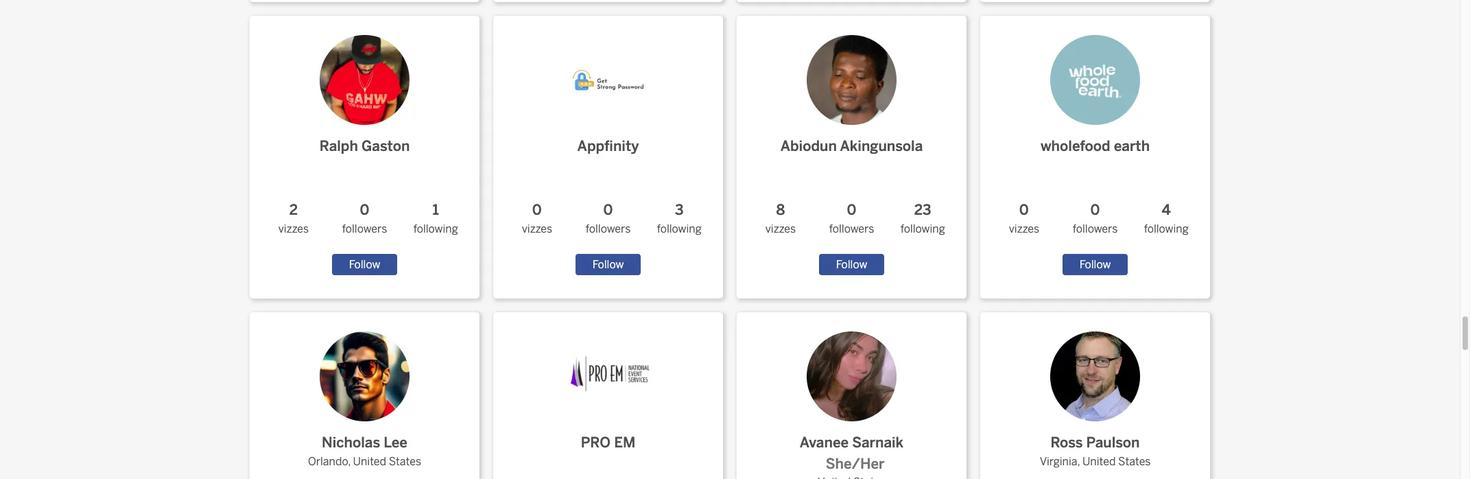 Task type: vqa. For each thing, say whether or not it's contained in the screenshot.


Task type: locate. For each thing, give the bounding box(es) containing it.
2 follow button from the left
[[576, 254, 641, 275]]

1 horizontal spatial united
[[1083, 455, 1116, 468]]

following down 23
[[901, 222, 946, 235]]

0 horizontal spatial united
[[353, 455, 386, 468]]

23 following
[[901, 202, 946, 235]]

2 followers from the left
[[586, 222, 631, 235]]

vizzes
[[278, 222, 309, 235], [522, 222, 553, 235], [766, 222, 796, 235], [1009, 222, 1040, 235]]

em
[[614, 434, 636, 451]]

followers
[[342, 222, 387, 235], [586, 222, 631, 235], [830, 222, 875, 235], [1073, 222, 1118, 235]]

2 vizzes from the left
[[522, 222, 553, 235]]

0
[[360, 202, 370, 218], [533, 202, 542, 218], [604, 202, 613, 218], [847, 202, 857, 218], [1020, 202, 1029, 218], [1091, 202, 1101, 218]]

follow button for 1
[[332, 254, 398, 275]]

avatar image for pro  em image
[[564, 331, 653, 421]]

3 follow button from the left
[[819, 254, 885, 275]]

1 following from the left
[[414, 222, 458, 235]]

1 vizzes from the left
[[278, 222, 309, 235]]

1 follow button from the left
[[332, 254, 398, 275]]

4 0 from the left
[[847, 202, 857, 218]]

follow button for 4
[[1063, 254, 1129, 275]]

following down 1
[[414, 222, 458, 235]]

pro  em
[[581, 434, 636, 451]]

pro
[[581, 434, 611, 451]]

3 following from the left
[[901, 222, 946, 235]]

4 0 followers from the left
[[1073, 202, 1118, 235]]

nicholas lee
[[322, 434, 408, 451]]

she/her
[[826, 455, 885, 472]]

1 united from the left
[[353, 455, 386, 468]]

follow for 4
[[1080, 258, 1111, 271]]

2 0 followers from the left
[[586, 202, 631, 235]]

0 followers for 3
[[586, 202, 631, 235]]

avatar image for wholefood earth image
[[1051, 35, 1141, 125]]

following down '4'
[[1145, 222, 1189, 235]]

followers for 1
[[342, 222, 387, 235]]

2 follow from the left
[[593, 258, 624, 271]]

1 horizontal spatial states
[[1119, 455, 1151, 468]]

avatar image for nicholas lee image
[[320, 331, 410, 421]]

4 following
[[1145, 202, 1189, 235]]

ralph gaston link
[[309, 24, 421, 157]]

following
[[414, 222, 458, 235], [657, 222, 702, 235], [901, 222, 946, 235], [1145, 222, 1189, 235]]

3 followers from the left
[[830, 222, 875, 235]]

0 followers for 4
[[1073, 202, 1118, 235]]

4 followers from the left
[[1073, 222, 1118, 235]]

united down ross paulson
[[1083, 455, 1116, 468]]

3 0 from the left
[[604, 202, 613, 218]]

4 vizzes from the left
[[1009, 222, 1040, 235]]

wholefood earth
[[1041, 138, 1150, 154]]

3 follow from the left
[[836, 258, 868, 271]]

2 0 vizzes from the left
[[1009, 202, 1040, 235]]

0 horizontal spatial 0 vizzes
[[522, 202, 553, 235]]

2 states from the left
[[1119, 455, 1151, 468]]

wholefood earth link
[[1040, 24, 1152, 157]]

5 0 from the left
[[1020, 202, 1029, 218]]

0 for 23
[[847, 202, 857, 218]]

0 vizzes
[[522, 202, 553, 235], [1009, 202, 1040, 235]]

4 follow button from the left
[[1063, 254, 1129, 275]]

following down 3
[[657, 222, 702, 235]]

2 united from the left
[[1083, 455, 1116, 468]]

0 for 1
[[360, 202, 370, 218]]

states down the lee
[[389, 455, 421, 468]]

0 horizontal spatial states
[[389, 455, 421, 468]]

0 followers
[[342, 202, 387, 235], [586, 202, 631, 235], [830, 202, 875, 235], [1073, 202, 1118, 235]]

appfinity
[[578, 138, 639, 154]]

1 horizontal spatial 0 vizzes
[[1009, 202, 1040, 235]]

states down paulson
[[1119, 455, 1151, 468]]

1 0 vizzes from the left
[[522, 202, 553, 235]]

ralph
[[320, 138, 358, 154]]

paulson
[[1087, 434, 1140, 451]]

states
[[389, 455, 421, 468], [1119, 455, 1151, 468]]

united
[[353, 455, 386, 468], [1083, 455, 1116, 468]]

united for paulson
[[1083, 455, 1116, 468]]

gaston
[[362, 138, 410, 154]]

1 states from the left
[[389, 455, 421, 468]]

follow button
[[332, 254, 398, 275], [576, 254, 641, 275], [819, 254, 885, 275], [1063, 254, 1129, 275]]

1 0 from the left
[[360, 202, 370, 218]]

follow for 1
[[349, 258, 380, 271]]

nicholas
[[322, 434, 380, 451]]

2 following from the left
[[657, 222, 702, 235]]

2 vizzes
[[278, 202, 309, 235]]

sarnaik
[[853, 434, 904, 451]]

1 follow from the left
[[349, 258, 380, 271]]

abiodun
[[781, 138, 837, 154]]

1 followers from the left
[[342, 222, 387, 235]]

4 following from the left
[[1145, 222, 1189, 235]]

6 0 from the left
[[1091, 202, 1101, 218]]

follow
[[349, 258, 380, 271], [593, 258, 624, 271], [836, 258, 868, 271], [1080, 258, 1111, 271]]

united down nicholas lee
[[353, 455, 386, 468]]

3 vizzes from the left
[[766, 222, 796, 235]]

follow button for 3
[[576, 254, 641, 275]]

following for 4
[[1145, 222, 1189, 235]]

avanee sarnaik she/her
[[800, 434, 904, 472]]

1
[[433, 202, 439, 218]]

0 vizzes for 4
[[1009, 202, 1040, 235]]

3 0 followers from the left
[[830, 202, 875, 235]]

4 follow from the left
[[1080, 258, 1111, 271]]

1 0 followers from the left
[[342, 202, 387, 235]]

pro  em link
[[553, 320, 664, 453]]



Task type: describe. For each thing, give the bounding box(es) containing it.
orlando,
[[308, 455, 351, 468]]

0 vizzes for 3
[[522, 202, 553, 235]]

ross paulson link
[[1040, 320, 1152, 453]]

3 following
[[657, 202, 702, 235]]

abiodun akingunsola
[[781, 138, 923, 154]]

avatar image for ralph gaston image
[[320, 35, 410, 125]]

ross
[[1051, 434, 1083, 451]]

follow for 23
[[836, 258, 868, 271]]

virginia,
[[1040, 455, 1081, 468]]

virginia, united states
[[1040, 455, 1151, 468]]

following for 1
[[414, 222, 458, 235]]

abiodun akingunsola link
[[781, 24, 923, 157]]

appfinity link
[[553, 24, 664, 157]]

states for lee
[[389, 455, 421, 468]]

lee
[[384, 434, 408, 451]]

avatar image for avanee sarnaik image
[[807, 331, 897, 421]]

3
[[675, 202, 684, 218]]

avatar image for ross paulson image
[[1051, 331, 1141, 421]]

vizzes for 4
[[1009, 222, 1040, 235]]

united for lee
[[353, 455, 386, 468]]

followers for 3
[[586, 222, 631, 235]]

0 followers for 1
[[342, 202, 387, 235]]

2
[[289, 202, 298, 218]]

0 followers for 23
[[830, 202, 875, 235]]

orlando, united states
[[308, 455, 421, 468]]

states for paulson
[[1119, 455, 1151, 468]]

following for 3
[[657, 222, 702, 235]]

23
[[915, 202, 932, 218]]

earth
[[1115, 138, 1150, 154]]

8
[[777, 202, 785, 218]]

followers for 4
[[1073, 222, 1118, 235]]

follow button for 23
[[819, 254, 885, 275]]

0 for 3
[[604, 202, 613, 218]]

avatar image for appfinity image
[[564, 35, 653, 125]]

avatar image for abiodun akingunsola image
[[807, 35, 897, 125]]

vizzes for 23
[[766, 222, 796, 235]]

ralph gaston
[[320, 138, 410, 154]]

4
[[1162, 202, 1172, 218]]

ross paulson
[[1051, 434, 1140, 451]]

vizzes for 1
[[278, 222, 309, 235]]

followers for 23
[[830, 222, 875, 235]]

1 following
[[414, 202, 458, 235]]

following for 23
[[901, 222, 946, 235]]

follow for 3
[[593, 258, 624, 271]]

2 0 from the left
[[533, 202, 542, 218]]

nicholas lee link
[[308, 320, 421, 453]]

0 for 4
[[1091, 202, 1101, 218]]

wholefood
[[1041, 138, 1111, 154]]

akingunsola
[[840, 138, 923, 154]]

vizzes for 3
[[522, 222, 553, 235]]

avanee
[[800, 434, 849, 451]]

8 vizzes
[[766, 202, 796, 235]]



